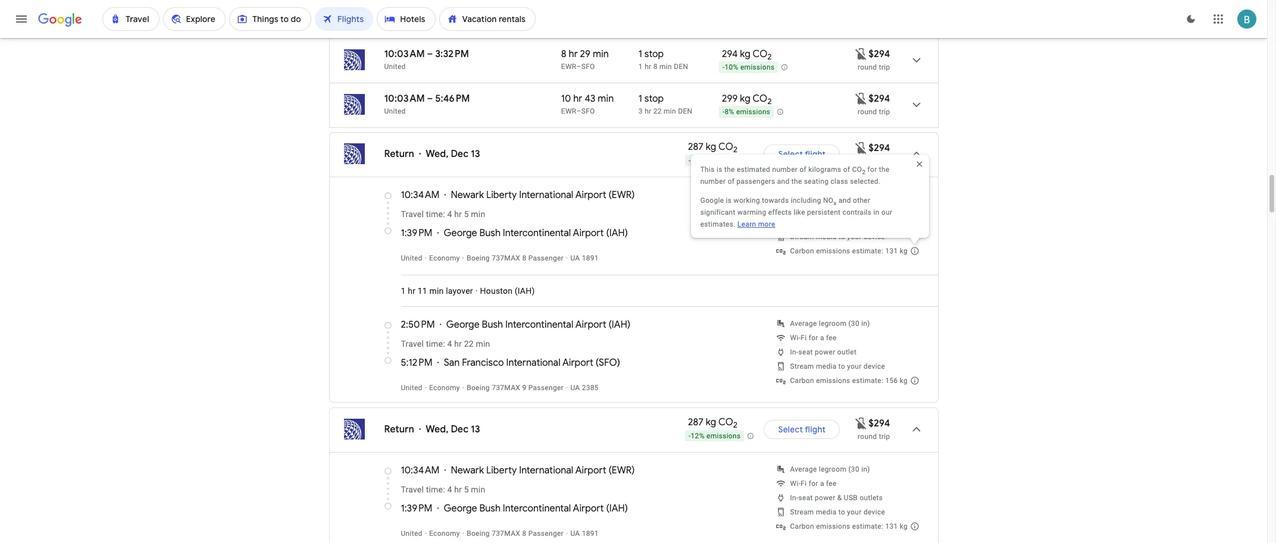 Task type: locate. For each thing, give the bounding box(es) containing it.
stream media to your device
[[790, 233, 885, 241], [790, 363, 885, 371], [790, 508, 885, 517]]

0 vertical spatial den
[[674, 63, 688, 71]]

outlets for departure time: 10:34 am. text field
[[860, 494, 883, 502]]

international for departure time: 10:34 am. text field
[[519, 465, 573, 477]]

den up '1 stop 3 hr 22 min den'
[[674, 63, 688, 71]]

den for 294
[[674, 63, 688, 71]]

3 economy from the top
[[429, 530, 460, 538]]

294 US dollars text field
[[869, 48, 890, 60], [869, 142, 890, 154]]

min inside 1 stop 1 hr 8 min den
[[660, 63, 672, 71]]

intercontinental for departure time: 2:50 pm. text field
[[505, 319, 574, 331]]

bush
[[479, 227, 501, 239], [482, 319, 503, 331], [479, 503, 501, 515]]

united down 10:03 am text field
[[384, 63, 406, 71]]

4
[[447, 210, 452, 219], [447, 339, 452, 349], [447, 485, 452, 495]]

2 1:39 pm from the top
[[401, 503, 432, 515]]

2 vertical spatial stream media to your device
[[790, 508, 885, 517]]

$294 for 294 us dollars text box
[[869, 418, 890, 430]]

2 inside 299 kg co 2
[[768, 97, 772, 107]]

in-seat power & usb outlets
[[790, 218, 883, 227], [790, 494, 883, 502]]

1 up the layover (1 of 1) is a 1 hr 8 min layover at denver international airport in denver. element
[[639, 48, 642, 60]]

1 select flight button from the top
[[764, 140, 840, 168]]

usb
[[844, 218, 858, 227], [844, 494, 858, 502]]

to for carbon emissions estimate: 131 kilograms element for 10:34 am text field
[[839, 233, 845, 241]]

0 vertical spatial legroom
[[819, 190, 847, 198]]

economy up 1 hr 11 min layover
[[429, 254, 460, 263]]

737max
[[492, 254, 520, 263], [492, 384, 520, 392], [492, 530, 520, 538]]

287
[[688, 141, 704, 153], [688, 417, 704, 429]]

0 horizontal spatial and
[[777, 178, 790, 186]]

sfo inside 8 hr 29 min ewr – sfo
[[581, 63, 595, 71]]

1 10:03 am from the top
[[384, 48, 425, 60]]

2 time: from the top
[[426, 339, 445, 349]]

united
[[384, 18, 406, 26], [384, 63, 406, 71], [384, 107, 406, 115], [401, 254, 422, 263], [401, 384, 422, 392], [401, 530, 422, 538]]

1 vertical spatial and
[[839, 197, 851, 205]]

iah
[[609, 227, 625, 239], [518, 286, 532, 296], [612, 319, 627, 331], [609, 503, 625, 515]]

1 horizontal spatial is
[[726, 197, 732, 205]]

3 stream media to your device from the top
[[790, 508, 885, 517]]

your for departure time: 2:50 pm. text field
[[847, 363, 862, 371]]

(30 for 10:34 am text field
[[849, 190, 860, 198]]

3 time: from the top
[[426, 485, 445, 495]]

3 passenger from the top
[[528, 530, 564, 538]]

1 vertical spatial select flight
[[778, 424, 826, 435]]

5:12 pm up 3:32 pm text field
[[431, 4, 464, 15]]

2 wi-fi for a fee from the top
[[790, 334, 837, 342]]

1891 for 1:39 pm text field
[[582, 254, 599, 263]]

$294 down the 156
[[869, 418, 890, 430]]

1 vertical spatial &
[[837, 494, 842, 502]]

carbon emissions estimate: 131 kg for 10:34 am text field
[[790, 247, 908, 255]]

kg inside the 294 kg co 2
[[740, 48, 751, 60]]

passenger for arrival time: 5:12 pm. text field at the bottom of the page
[[528, 384, 564, 392]]

united down 1:39 pm text box
[[401, 530, 422, 538]]

boeing for arrival time: 5:12 pm. text field at the bottom of the page
[[467, 384, 490, 392]]

0 vertical spatial 1 stop flight. element
[[639, 48, 664, 62]]

2 vertical spatial 4
[[447, 485, 452, 495]]

1 this price for this flight doesn't include overhead bin access. if you need a carry-on bag, use the bags filter to update prices. image from the top
[[854, 47, 869, 61]]

co up -10% emissions
[[753, 48, 768, 60]]

1 12% from the top
[[691, 156, 705, 165]]

4 round from the top
[[858, 433, 877, 441]]

for for departure time: 10:34 am. text field
[[809, 480, 818, 488]]

number inside 'for the number of passengers and the seating class selected.'
[[700, 178, 726, 186]]

 image
[[425, 254, 427, 263], [462, 254, 464, 263], [566, 254, 568, 263], [475, 286, 478, 296], [425, 530, 427, 538], [462, 530, 464, 538]]

2 vertical spatial george
[[444, 503, 477, 515]]

2 a from the top
[[820, 334, 824, 342]]

this
[[700, 166, 715, 174]]

trip down $294 text box
[[879, 108, 890, 116]]

287 inside 287 kg co 2
[[688, 417, 704, 429]]

12% inside 287 kg co 2 -12% emissions
[[691, 156, 705, 165]]

emissions
[[741, 63, 775, 72], [736, 108, 771, 116], [707, 156, 741, 165], [816, 247, 850, 255], [816, 377, 850, 385], [707, 432, 741, 440], [816, 523, 850, 531]]

0 vertical spatial intercontinental
[[503, 227, 571, 239]]

boeing 737max 9 passenger
[[467, 384, 564, 392]]

1 vertical spatial newark
[[451, 465, 484, 477]]

1 average legroom (30 in) from the top
[[790, 190, 870, 198]]

10:03 am – 5:46 pm united
[[384, 93, 470, 115]]

2 vertical spatial economy
[[429, 530, 460, 538]]

5:12 pm inside 8:00 am – 5:12 pm united
[[431, 4, 464, 15]]

1 up 3
[[639, 93, 642, 105]]

3 (30 from the top
[[849, 466, 860, 474]]

airport for departure time: 2:50 pm. text field
[[575, 319, 606, 331]]

2 in) from the top
[[862, 320, 870, 328]]

a for 10:34 am text field
[[820, 204, 824, 213]]

travel up 1:39 pm text box
[[401, 485, 424, 495]]

2 10:34 am from the top
[[401, 465, 440, 477]]

– down total duration 10 hr 43 min. element
[[577, 107, 581, 115]]

wed, dec 13 up departure time: 10:34 am. text field
[[426, 424, 480, 436]]

average
[[790, 190, 817, 198], [790, 320, 817, 328], [790, 466, 817, 474]]

2 carbon emissions estimate: 131 kg from the top
[[790, 523, 908, 531]]

1 131 from the top
[[885, 247, 898, 255]]

select
[[778, 149, 803, 160], [778, 424, 803, 435]]

in- for departure time: 2:50 pm. text field
[[790, 348, 799, 357]]

1 liberty from the top
[[486, 189, 517, 201]]

1891
[[582, 254, 599, 263], [582, 530, 599, 538]]

2 vertical spatial seat
[[799, 494, 813, 502]]

0 vertical spatial 1891
[[582, 254, 599, 263]]

passenger for 1:39 pm text box
[[528, 530, 564, 538]]

0 vertical spatial ua 1891
[[571, 254, 599, 263]]

22 right 3
[[653, 107, 662, 115]]

ua for 1:39 pm text box
[[571, 530, 580, 538]]

0 vertical spatial carbon emissions estimate: 131 kg
[[790, 247, 908, 255]]

1 horizontal spatial and
[[839, 197, 851, 205]]

travel up 1:39 pm text field
[[401, 210, 424, 219]]

– down "29"
[[577, 63, 581, 71]]

2 newark from the top
[[451, 465, 484, 477]]

is right the this
[[717, 166, 723, 174]]

0 vertical spatial to
[[839, 233, 845, 241]]

0 vertical spatial select
[[778, 149, 803, 160]]

the right the this
[[724, 166, 735, 174]]

united inside 10:03 am – 5:46 pm united
[[384, 107, 406, 115]]

0 vertical spatial number
[[772, 166, 798, 174]]

flight up kilograms
[[805, 149, 826, 160]]

stream media to your device for departure time: 2:50 pm. text field
[[790, 363, 885, 371]]

3 4 from the top
[[447, 485, 452, 495]]

iah for 1:39 pm text field
[[609, 227, 625, 239]]

travel time: 4 hr 5 min down departure time: 10:34 am. text field
[[401, 485, 485, 495]]

carbon emissions estimate: 156 kilograms element
[[790, 377, 908, 385]]

2 vertical spatial ua
[[571, 530, 580, 538]]

1 in-seat power & usb outlets from the top
[[790, 218, 883, 227]]

min inside 10 hr 43 min ewr – sfo
[[598, 93, 614, 105]]

( for 10:34 am text field
[[609, 189, 612, 201]]

22 for time:
[[464, 339, 474, 349]]

3 fi from the top
[[801, 480, 807, 488]]

1 average from the top
[[790, 190, 817, 198]]

1 vertical spatial liberty
[[486, 465, 517, 477]]

round trip for 1st $294 text field from the bottom
[[858, 157, 890, 165]]

Departure time: 10:03 AM. text field
[[384, 93, 425, 105]]

1891 for 1:39 pm text box
[[582, 530, 599, 538]]

1:39 pm down departure time: 10:34 am. text field
[[401, 503, 432, 515]]

1 vertical spatial 5
[[464, 485, 469, 495]]

29
[[580, 48, 591, 60]]

12% up the this
[[691, 156, 705, 165]]

10:03 am inside 10:03 am – 5:46 pm united
[[384, 93, 425, 105]]

1 vertical spatial travel
[[401, 339, 424, 349]]

0 vertical spatial 10:34 am
[[401, 189, 440, 201]]

1 in- from the top
[[790, 218, 799, 227]]

1 vertical spatial bush
[[482, 319, 503, 331]]

is
[[717, 166, 723, 174], [726, 197, 732, 205]]

this price for this flight doesn't include overhead bin access. if you need a carry-on bag, use the bags filter to update prices. image up $294 text box
[[854, 47, 869, 61]]

2 vertical spatial in-
[[790, 494, 799, 502]]

wi-fi for a fee
[[790, 204, 837, 213], [790, 334, 837, 342], [790, 480, 837, 488]]

carbon for departure time: 10:34 am. text field
[[790, 523, 814, 531]]

1 vertical spatial select
[[778, 424, 803, 435]]

2 inside 287 kg co 2 -12% emissions
[[733, 145, 738, 155]]

– inside 10:03 am – 5:46 pm united
[[427, 93, 433, 105]]

co inside 287 kg co 2
[[718, 417, 733, 429]]

3 legroom from the top
[[819, 466, 847, 474]]

wed, dec 13 up 10:34 am text field
[[426, 148, 480, 160]]

return up departure time: 10:34 am. text field
[[384, 424, 414, 436]]

2 fi from the top
[[801, 334, 807, 342]]

1 your from the top
[[847, 233, 862, 241]]

this price for this flight doesn't include overhead bin access. if you need a carry-on bag, use the bags filter to update prices. image for 299
[[854, 91, 869, 106]]

2 vertical spatial boeing
[[467, 530, 490, 538]]

2 wed, dec 13 from the top
[[426, 424, 480, 436]]

287 kg co 2 -12% emissions
[[688, 141, 741, 165]]

Arrival time: 5:46 PM. text field
[[435, 93, 470, 105]]

0 vertical spatial a
[[820, 204, 824, 213]]

this price for this flight doesn't include overhead bin access. if you need a carry-on bag, use the bags filter to update prices. image
[[854, 47, 869, 61], [854, 91, 869, 106], [854, 416, 869, 431]]

1 vertical spatial your
[[847, 363, 862, 371]]

the inside this is the estimated number of kilograms of co 2
[[724, 166, 735, 174]]

3 travel from the top
[[401, 485, 424, 495]]

Arrival time: 5:12 PM. text field
[[401, 357, 433, 369]]

in-seat power & usb outlets for departure time: 10:34 am. text field
[[790, 494, 883, 502]]

3 seat from the top
[[799, 494, 813, 502]]

3 stream from the top
[[790, 508, 814, 517]]

2 travel from the top
[[401, 339, 424, 349]]

0 vertical spatial 737max
[[492, 254, 520, 263]]

1 down 'total duration 8 hr 29 min.' element
[[639, 63, 643, 71]]

wi- for 10:34 am text field
[[790, 204, 801, 213]]

1 newark from the top
[[451, 189, 484, 201]]

- down 294 on the right of the page
[[723, 63, 725, 72]]

the up selected.
[[879, 166, 890, 174]]

$294 for $294 text box
[[869, 93, 890, 105]]

stream
[[790, 233, 814, 241], [790, 363, 814, 371], [790, 508, 814, 517]]

294 kg co 2
[[722, 48, 772, 62]]

1 carbon from the top
[[790, 247, 814, 255]]

0 vertical spatial sfo
[[581, 63, 595, 71]]

time: up san
[[426, 339, 445, 349]]

10%
[[725, 63, 739, 72]]

0 vertical spatial international
[[519, 189, 573, 201]]

number inside this is the estimated number of kilograms of co 2
[[772, 166, 798, 174]]

1 vertical spatial seat
[[799, 348, 813, 357]]

1 carbon emissions estimate: 131 kilograms element from the top
[[790, 247, 908, 255]]

san
[[444, 357, 460, 369]]

0 vertical spatial travel time: 4 hr 5 min
[[401, 210, 485, 219]]

1 vertical spatial wed, dec 13
[[426, 424, 480, 436]]

legroom for carbon emissions estimate: 156 kilograms element
[[819, 320, 847, 328]]

1 737max from the top
[[492, 254, 520, 263]]

2 737max from the top
[[492, 384, 520, 392]]

3 power from the top
[[815, 494, 836, 502]]

hr inside '1 stop 3 hr 22 min den'
[[645, 107, 652, 115]]

2 vertical spatial average
[[790, 466, 817, 474]]

1 boeing from the top
[[467, 254, 490, 263]]

liberty
[[486, 189, 517, 201], [486, 465, 517, 477]]

total duration 8 hr 29 min. element
[[561, 48, 639, 62]]

boeing 737max 8 passenger
[[467, 254, 564, 263], [467, 530, 564, 538]]

3 device from the top
[[864, 508, 885, 517]]

round down 294 us dollars text box
[[858, 433, 877, 441]]

0 vertical spatial select flight
[[778, 149, 826, 160]]

(30
[[849, 190, 860, 198], [849, 320, 860, 328], [849, 466, 860, 474]]

287 up -12% emissions
[[688, 417, 704, 429]]

2 stream from the top
[[790, 363, 814, 371]]

0 vertical spatial wi-
[[790, 204, 801, 213]]

2 up selected.
[[862, 169, 866, 176]]

economy for arrival time: 5:12 pm. text field at the bottom of the page
[[429, 384, 460, 392]]

travel for 1:39 pm text box
[[401, 485, 424, 495]]

13 for (
[[471, 424, 480, 436]]

1 vertical spatial usb
[[844, 494, 858, 502]]

1 wed, dec 13 from the top
[[426, 148, 480, 160]]

for
[[868, 166, 877, 174], [809, 204, 818, 213], [809, 334, 818, 342], [809, 480, 818, 488]]

22 inside '1 stop 3 hr 22 min den'
[[653, 107, 662, 115]]

- inside 287 kg co 2 -12% emissions
[[689, 156, 691, 165]]

of up seating
[[800, 166, 807, 174]]

ewr
[[561, 63, 577, 71], [561, 107, 577, 115], [612, 189, 632, 201], [612, 465, 632, 477]]

media for departure time: 10:34 am. text field's carbon emissions estimate: 131 kilograms element
[[816, 508, 837, 517]]

0 vertical spatial 5
[[464, 210, 469, 219]]

1 vertical spatial return
[[384, 424, 414, 436]]

return for economy
[[384, 148, 414, 160]]

a
[[820, 204, 824, 213], [820, 334, 824, 342], [820, 480, 824, 488]]

your
[[847, 233, 862, 241], [847, 363, 862, 371], [847, 508, 862, 517]]

294 us dollars text field up selected.
[[869, 142, 890, 154]]

–
[[423, 4, 429, 15], [427, 48, 433, 60], [577, 63, 581, 71], [427, 93, 433, 105], [577, 107, 581, 115]]

8:00 am
[[384, 4, 421, 15]]

no
[[823, 197, 834, 205]]

estimate:
[[852, 247, 884, 255], [852, 377, 884, 385], [852, 523, 884, 531]]

round trip up $294 text box
[[858, 63, 890, 71]]

travel time: 4 hr 5 min for 10:34 am text field
[[401, 210, 485, 219]]

2 up 'estimated'
[[733, 145, 738, 155]]

houston ( iah )
[[480, 286, 535, 296]]

newark right 10:34 am text field
[[451, 189, 484, 201]]

1 10:34 am from the top
[[401, 189, 440, 201]]

3 ua from the top
[[571, 530, 580, 538]]

2 vertical spatial bush
[[479, 503, 501, 515]]

select flight for (
[[778, 424, 826, 435]]

outlet
[[837, 348, 857, 357]]

is up significant
[[726, 197, 732, 205]]

is inside this is the estimated number of kilograms of co 2
[[717, 166, 723, 174]]

0 vertical spatial time:
[[426, 210, 445, 219]]

Arrival time: 5:12 PM. text field
[[431, 4, 464, 15]]

12%
[[691, 156, 705, 165], [691, 432, 705, 440]]

1 1 stop flight. element from the top
[[639, 48, 664, 62]]

1 vertical spatial intercontinental
[[505, 319, 574, 331]]

united down 10:03 am text box on the top left of the page
[[384, 107, 406, 115]]

media for carbon emissions estimate: 131 kilograms element for 10:34 am text field
[[816, 233, 837, 241]]

0 vertical spatial in-
[[790, 218, 799, 227]]

return up 10:34 am text field
[[384, 148, 414, 160]]

persistent
[[807, 208, 841, 217]]

1 stop 3 hr 22 min den
[[639, 93, 693, 115]]

1 return from the top
[[384, 148, 414, 160]]

- down 299
[[723, 108, 725, 116]]

airport for 10:34 am text field
[[575, 189, 606, 201]]

in)
[[862, 190, 870, 198], [862, 320, 870, 328], [862, 466, 870, 474]]

of up class
[[843, 166, 850, 174]]

$294 up selected.
[[869, 142, 890, 154]]

round trip down 294 us dollars text box
[[858, 433, 890, 441]]

1 294 us dollars text field from the top
[[869, 48, 890, 60]]

 image
[[419, 148, 421, 160], [425, 384, 427, 392], [462, 384, 464, 392], [566, 384, 568, 392], [419, 424, 421, 436], [566, 530, 568, 538]]

carbon emissions estimate: 131 kilograms element
[[790, 247, 908, 255], [790, 523, 908, 531]]

Departure time: 10:34 AM. text field
[[401, 465, 440, 477]]

1 travel from the top
[[401, 210, 424, 219]]

1 vertical spatial time:
[[426, 339, 445, 349]]

1 5 from the top
[[464, 210, 469, 219]]

1 select from the top
[[778, 149, 803, 160]]

device for 10:34 am text field
[[864, 233, 885, 241]]

in) for 10:34 am text field
[[862, 190, 870, 198]]

liberty for 10:34 am text field
[[486, 189, 517, 201]]

co inside this is the estimated number of kilograms of co 2
[[852, 166, 862, 174]]

device
[[864, 233, 885, 241], [864, 363, 885, 371], [864, 508, 885, 517]]

stop for 10 hr 43 min
[[645, 93, 664, 105]]

8
[[561, 48, 567, 60], [653, 63, 658, 71], [522, 254, 527, 263], [522, 530, 527, 538]]

2
[[768, 52, 772, 62], [768, 97, 772, 107], [733, 145, 738, 155], [862, 169, 866, 176], [733, 421, 738, 431]]

– left 5:12 pm text field
[[423, 4, 429, 15]]

0 vertical spatial carbon emissions estimate: 131 kilograms element
[[790, 247, 908, 255]]

co up -12% emissions
[[718, 417, 733, 429]]

round trip for $294 text box
[[858, 108, 890, 116]]

0 vertical spatial 22
[[653, 107, 662, 115]]

3 in- from the top
[[790, 494, 799, 502]]

fi
[[801, 204, 807, 213], [801, 334, 807, 342], [801, 480, 807, 488]]

– for 5:12 pm
[[423, 4, 429, 15]]

round trip down $294 text box
[[858, 108, 890, 116]]

0 vertical spatial is
[[717, 166, 723, 174]]

9
[[522, 384, 527, 392]]

1 wi- from the top
[[790, 204, 801, 213]]

2 power from the top
[[815, 348, 836, 357]]

0 vertical spatial device
[[864, 233, 885, 241]]

2 ua from the top
[[571, 384, 580, 392]]

in- for 10:34 am text field
[[790, 218, 799, 227]]

2 for 287
[[733, 421, 738, 431]]

george
[[444, 227, 477, 239], [446, 319, 480, 331], [444, 503, 477, 515]]

3 round trip from the top
[[858, 157, 890, 165]]

2 return from the top
[[384, 424, 414, 436]]

intercontinental for 1:39 pm text box
[[503, 503, 571, 515]]

10:03 am – 3:32 pm united
[[384, 48, 469, 71]]

2 inside 287 kg co 2
[[733, 421, 738, 431]]

2 inside the 294 kg co 2
[[768, 52, 772, 62]]

united down arrival time: 5:12 pm. text field at the bottom of the page
[[401, 384, 422, 392]]

stop inside 1 stop 1 hr 8 min den
[[645, 48, 664, 60]]

2 vertical spatial power
[[815, 494, 836, 502]]

0 vertical spatial 4
[[447, 210, 452, 219]]

1 vertical spatial (30
[[849, 320, 860, 328]]

1 vertical spatial 4
[[447, 339, 452, 349]]

$294 left flight details. leaves newark liberty international airport at 10:03 am on wednesday, december 13 and arrives at san francisco international airport at 5:46 pm on wednesday, december 13. 'icon'
[[869, 93, 890, 105]]

1 vertical spatial travel time: 4 hr 5 min
[[401, 485, 485, 495]]

131
[[885, 247, 898, 255], [885, 523, 898, 531]]

passenger
[[528, 254, 564, 263], [528, 384, 564, 392], [528, 530, 564, 538]]

2 estimate: from the top
[[852, 377, 884, 385]]

2 vertical spatial carbon
[[790, 523, 814, 531]]

0 vertical spatial select flight button
[[764, 140, 840, 168]]

3 a from the top
[[820, 480, 824, 488]]

1 vertical spatial dec
[[451, 424, 469, 436]]

0 vertical spatial in)
[[862, 190, 870, 198]]

0 vertical spatial and
[[777, 178, 790, 186]]

2 vertical spatial media
[[816, 508, 837, 517]]

carbon
[[790, 247, 814, 255], [790, 377, 814, 385], [790, 523, 814, 531]]

george right 1:39 pm text field
[[444, 227, 477, 239]]

power for departure time: 10:34 am. text field's carbon emissions estimate: 131 kilograms element
[[815, 494, 836, 502]]

trip up $294 text box
[[879, 63, 890, 71]]

den inside '1 stop 3 hr 22 min den'
[[678, 107, 693, 115]]

287 up the this
[[688, 141, 704, 153]]

airport
[[575, 189, 606, 201], [573, 227, 604, 239], [575, 319, 606, 331], [563, 357, 593, 369], [575, 465, 606, 477], [573, 503, 604, 515]]

travel time: 4 hr 5 min
[[401, 210, 485, 219], [401, 485, 485, 495]]

international for 10:34 am text field
[[519, 189, 573, 201]]

2 up -12% emissions
[[733, 421, 738, 431]]

seat
[[799, 218, 813, 227], [799, 348, 813, 357], [799, 494, 813, 502]]

co inside 299 kg co 2
[[753, 93, 768, 105]]

10 hr 43 min ewr – sfo
[[561, 93, 614, 115]]

1 vertical spatial ua
[[571, 384, 580, 392]]

this price for this flight doesn't include overhead bin access. if you need a carry-on bag, use the bags filter to update prices. image up this price for this flight doesn't include overhead bin access. if you need a carry-on bag, use the bags filter to update prices. icon
[[854, 91, 869, 106]]

2 average legroom (30 in) from the top
[[790, 320, 870, 328]]

0 vertical spatial 12%
[[691, 156, 705, 165]]

2 for 299
[[768, 97, 772, 107]]

1 horizontal spatial 22
[[653, 107, 662, 115]]

3 wi-fi for a fee from the top
[[790, 480, 837, 488]]

co inside the 294 kg co 2
[[753, 48, 768, 60]]

round up $294 text box
[[858, 63, 877, 71]]

$294 left flight details. leaves newark liberty international airport at 10:03 am on wednesday, december 13 and arrives at san francisco international airport at 3:32 pm on wednesday, december 13. icon on the right of page
[[869, 48, 890, 60]]

10:03 am down 8:00 am – 5:12 pm united
[[384, 48, 425, 60]]

hr
[[569, 48, 578, 60], [645, 63, 652, 71], [573, 93, 582, 105], [645, 107, 652, 115], [454, 210, 462, 219], [408, 286, 416, 296], [454, 339, 462, 349], [454, 485, 462, 495]]

2 1891 from the top
[[582, 530, 599, 538]]

1 carbon emissions estimate: 131 kg from the top
[[790, 247, 908, 255]]

george up travel time: 4 hr 22 min
[[446, 319, 480, 331]]

sfo for 43
[[581, 107, 595, 115]]

-
[[723, 63, 725, 72], [723, 108, 725, 116], [689, 156, 691, 165], [689, 432, 691, 440]]

10:03 am down 10:03 am text field
[[384, 93, 425, 105]]

intercontinental
[[503, 227, 571, 239], [505, 319, 574, 331], [503, 503, 571, 515]]

leaves newark liberty international airport at 10:03 am on wednesday, december 13 and arrives at san francisco international airport at 5:46 pm on wednesday, december 13. element
[[384, 93, 470, 105]]

737max for 1:39 pm text field
[[492, 254, 520, 263]]

the down this is the estimated number of kilograms of co 2
[[792, 178, 802, 186]]

round down this price for this flight doesn't include overhead bin access. if you need a carry-on bag, use the bags filter to update prices. icon
[[858, 157, 877, 165]]

round trip down this price for this flight doesn't include overhead bin access. if you need a carry-on bag, use the bags filter to update prices. icon
[[858, 157, 890, 165]]

bush for 1:39 pm text field
[[479, 227, 501, 239]]

george bush intercontinental airport ( iah )
[[444, 227, 628, 239], [446, 319, 631, 331], [444, 503, 628, 515]]

round down $294 text box
[[858, 108, 877, 116]]

1:39 pm
[[401, 227, 432, 239], [401, 503, 432, 515]]

wed, up 10:34 am text field
[[426, 148, 449, 160]]

1 stop flight. element
[[639, 48, 664, 62], [639, 93, 664, 107]]

3 fee from the top
[[826, 480, 837, 488]]

2 up -10% emissions
[[768, 52, 772, 62]]

1 vertical spatial george bush intercontinental airport ( iah )
[[446, 319, 631, 331]]

– inside 10:03 am – 3:32 pm united
[[427, 48, 433, 60]]

5:12 pm down travel time: 4 hr 22 min
[[401, 357, 433, 369]]

1 287 from the top
[[688, 141, 704, 153]]

1 vertical spatial 10:03 am
[[384, 93, 425, 105]]

flight details. leaves newark liberty international airport at 10:03 am on wednesday, december 13 and arrives at san francisco international airport at 3:32 pm on wednesday, december 13. image
[[902, 46, 931, 74]]

min
[[593, 48, 609, 60], [660, 63, 672, 71], [598, 93, 614, 105], [664, 107, 676, 115], [471, 210, 485, 219], [430, 286, 444, 296], [476, 339, 490, 349], [471, 485, 485, 495]]

iah for departure time: 2:50 pm. text field
[[612, 319, 627, 331]]

– left arrival time: 5:46 pm. text box
[[427, 93, 433, 105]]

contrails
[[843, 208, 872, 217]]

sfo inside 10 hr 43 min ewr – sfo
[[581, 107, 595, 115]]

round
[[858, 63, 877, 71], [858, 108, 877, 116], [858, 157, 877, 165], [858, 433, 877, 441]]

2 this price for this flight doesn't include overhead bin access. if you need a carry-on bag, use the bags filter to update prices. image from the top
[[854, 91, 869, 106]]

1 $294 from the top
[[869, 48, 890, 60]]

1 vertical spatial legroom
[[819, 320, 847, 328]]

1 dec from the top
[[451, 148, 469, 160]]

2 & from the top
[[837, 494, 842, 502]]

2 device from the top
[[864, 363, 885, 371]]

3 your from the top
[[847, 508, 862, 517]]

287 inside 287 kg co 2 -12% emissions
[[688, 141, 704, 153]]

is for this
[[717, 166, 723, 174]]

is inside the google is working towards including no x
[[726, 197, 732, 205]]

co for 294
[[753, 48, 768, 60]]

1 stop flight. element up '1 stop 3 hr 22 min den'
[[639, 48, 664, 62]]

4 round trip from the top
[[858, 433, 890, 441]]

0 horizontal spatial 22
[[464, 339, 474, 349]]

- down 287 kg co 2
[[689, 432, 691, 440]]

1 vertical spatial number
[[700, 178, 726, 186]]

1:39 pm down 10:34 am text field
[[401, 227, 432, 239]]

1 vertical spatial flight
[[805, 424, 826, 435]]

1 newark liberty international airport ( ewr ) from the top
[[451, 189, 635, 201]]

1 to from the top
[[839, 233, 845, 241]]

& for 10:34 am text field
[[837, 218, 842, 227]]

of up working
[[728, 178, 735, 186]]

average for departure time: 10:34 am. text field's carbon emissions estimate: 131 kilograms element
[[790, 466, 817, 474]]

number right 'estimated'
[[772, 166, 798, 174]]

1 travel time: 4 hr 5 min from the top
[[401, 210, 485, 219]]

0 vertical spatial 287
[[688, 141, 704, 153]]

ua 1891
[[571, 254, 599, 263], [571, 530, 599, 538]]

1 vertical spatial in-seat power & usb outlets
[[790, 494, 883, 502]]

flight down carbon emissions estimate: 156 kg
[[805, 424, 826, 435]]

stop up layover (1 of 1) is a 3 hr 22 min layover at denver international airport in denver. element
[[645, 93, 664, 105]]

0 vertical spatial boeing 737max 8 passenger
[[467, 254, 564, 263]]

1 vertical spatial estimate:
[[852, 377, 884, 385]]

co for 287
[[718, 417, 733, 429]]

united down 8:00 am
[[384, 18, 406, 26]]

den
[[674, 63, 688, 71], [678, 107, 693, 115]]

of inside 'for the number of passengers and the seating class selected.'
[[728, 178, 735, 186]]

economy
[[429, 254, 460, 263], [429, 384, 460, 392], [429, 530, 460, 538]]

george for 1:39 pm text box
[[444, 503, 477, 515]]

dec for economy
[[451, 148, 469, 160]]

12% down 287 kg co 2
[[691, 432, 705, 440]]

1 vertical spatial 22
[[464, 339, 474, 349]]

4 $294 from the top
[[869, 418, 890, 430]]

economy down san
[[429, 384, 460, 392]]

0 vertical spatial ua
[[571, 254, 580, 263]]

1 vertical spatial to
[[839, 363, 845, 371]]

1 (30 from the top
[[849, 190, 860, 198]]

round for 294 us dollars text box
[[858, 433, 877, 441]]

2 carbon from the top
[[790, 377, 814, 385]]

wed, up departure time: 10:34 am. text field
[[426, 424, 449, 436]]

2 media from the top
[[816, 363, 837, 371]]

estimate: for departure time: 10:34 am. text field
[[852, 523, 884, 531]]

– inside 8:00 am – 5:12 pm united
[[423, 4, 429, 15]]

1 for 1 stop 3 hr 22 min den
[[639, 93, 642, 105]]

for for departure time: 2:50 pm. text field
[[809, 334, 818, 342]]

for the number of passengers and the seating class selected.
[[700, 166, 890, 186]]

2 up -8% emissions
[[768, 97, 772, 107]]

13
[[471, 148, 480, 160], [471, 424, 480, 436]]

2 vertical spatial passenger
[[528, 530, 564, 538]]

for inside 'for the number of passengers and the seating class selected.'
[[868, 166, 877, 174]]

Departure time: 8:00 AM. text field
[[384, 4, 421, 15]]

2 vertical spatial device
[[864, 508, 885, 517]]

co up selected.
[[852, 166, 862, 174]]

stop inside '1 stop 3 hr 22 min den'
[[645, 93, 664, 105]]

trip up selected.
[[879, 157, 890, 165]]

1 stop flight. element up 3
[[639, 93, 664, 107]]

0 horizontal spatial number
[[700, 178, 726, 186]]

google
[[700, 197, 724, 205]]

2 travel time: 4 hr 5 min from the top
[[401, 485, 485, 495]]

1 vertical spatial carbon emissions estimate: 131 kg
[[790, 523, 908, 531]]

0 vertical spatial fee
[[826, 204, 837, 213]]

sfo
[[581, 63, 595, 71], [581, 107, 595, 115], [599, 357, 617, 369]]

wi-
[[790, 204, 801, 213], [790, 334, 801, 342], [790, 480, 801, 488]]

– left 3:32 pm text field
[[427, 48, 433, 60]]

den inside 1 stop 1 hr 8 min den
[[674, 63, 688, 71]]

fee for carbon emissions estimate: 156 kilograms element
[[826, 334, 837, 342]]

houston
[[480, 286, 513, 296]]

1 stream media to your device from the top
[[790, 233, 885, 241]]

299
[[722, 93, 738, 105]]

1 for 1 stop 1 hr 8 min den
[[639, 48, 642, 60]]

1 passenger from the top
[[528, 254, 564, 263]]

close dialog image
[[905, 150, 934, 179]]

287 kg co 2
[[688, 417, 738, 431]]

2 wed, from the top
[[426, 424, 449, 436]]

hr inside 8 hr 29 min ewr – sfo
[[569, 48, 578, 60]]

None text field
[[700, 166, 890, 186]]

time: down 10:34 am text field
[[426, 210, 445, 219]]

2 10:03 am from the top
[[384, 93, 425, 105]]

return
[[384, 148, 414, 160], [384, 424, 414, 436]]

to for departure time: 10:34 am. text field's carbon emissions estimate: 131 kilograms element
[[839, 508, 845, 517]]

10:03 am inside 10:03 am – 3:32 pm united
[[384, 48, 425, 60]]

– inside 8 hr 29 min ewr – sfo
[[577, 63, 581, 71]]

0 vertical spatial estimate:
[[852, 247, 884, 255]]

0 vertical spatial media
[[816, 233, 837, 241]]

1 round from the top
[[858, 63, 877, 71]]

10:34 am up 1:39 pm text field
[[401, 189, 440, 201]]

your for departure time: 10:34 am. text field
[[847, 508, 862, 517]]

number down the this
[[700, 178, 726, 186]]

2 vertical spatial sfo
[[599, 357, 617, 369]]

san francisco international airport ( sfo )
[[444, 357, 620, 369]]

1 inside '1 stop 3 hr 22 min den'
[[639, 93, 642, 105]]

0 vertical spatial newark
[[451, 189, 484, 201]]

and down this is the estimated number of kilograms of co 2
[[777, 178, 790, 186]]

george for 1:39 pm text field
[[444, 227, 477, 239]]

time: down departure time: 10:34 am. text field
[[426, 485, 445, 495]]

towards
[[762, 197, 789, 205]]

) for 1:39 pm text box
[[625, 503, 628, 515]]

- down layover (1 of 1) is a 3 hr 22 min layover at denver international airport in denver. element
[[689, 156, 691, 165]]

1 left 11
[[401, 286, 406, 296]]

1 ua 1891 from the top
[[571, 254, 599, 263]]

number
[[772, 166, 798, 174], [700, 178, 726, 186]]

den left '8%'
[[678, 107, 693, 115]]

1 wed, from the top
[[426, 148, 449, 160]]

3 round from the top
[[858, 157, 877, 165]]

10:34 am up 1:39 pm text box
[[401, 465, 440, 477]]

seat for departure time: 10:34 am. text field
[[799, 494, 813, 502]]

0 horizontal spatial of
[[728, 178, 735, 186]]

main menu image
[[14, 12, 29, 26]]

1 vertical spatial ua 1891
[[571, 530, 599, 538]]

iah for 1:39 pm text box
[[609, 503, 625, 515]]

in
[[874, 208, 880, 217]]

2 ua 1891 from the top
[[571, 530, 599, 538]]

294 us dollars text field left flight details. leaves newark liberty international airport at 10:03 am on wednesday, december 13 and arrives at san francisco international airport at 3:32 pm on wednesday, december 13. icon on the right of page
[[869, 48, 890, 60]]

1 & from the top
[[837, 218, 842, 227]]

travel up arrival time: 5:12 pm. text field at the bottom of the page
[[401, 339, 424, 349]]

0 vertical spatial 1:39 pm
[[401, 227, 432, 239]]

1 vertical spatial wed,
[[426, 424, 449, 436]]

2 your from the top
[[847, 363, 862, 371]]

1 vertical spatial average
[[790, 320, 817, 328]]

2 to from the top
[[839, 363, 845, 371]]

2 newark liberty international airport ( ewr ) from the top
[[451, 465, 635, 477]]

stop up the layover (1 of 1) is a 1 hr 8 min layover at denver international airport in denver. element
[[645, 48, 664, 60]]

power
[[815, 218, 836, 227], [815, 348, 836, 357], [815, 494, 836, 502]]

kg inside 287 kg co 2 -12% emissions
[[706, 141, 716, 153]]

wi- for departure time: 2:50 pm. text field
[[790, 334, 801, 342]]

0 vertical spatial this price for this flight doesn't include overhead bin access. if you need a carry-on bag, use the bags filter to update prices. image
[[854, 47, 869, 61]]

this price for this flight doesn't include overhead bin access. if you need a carry-on bag, use the bags filter to update prices. image down carbon emissions estimate: 156 kilograms element
[[854, 416, 869, 431]]

1 wi-fi for a fee from the top
[[790, 204, 837, 213]]

ua 1891 for 1:39 pm text field
[[571, 254, 599, 263]]

2 liberty from the top
[[486, 465, 517, 477]]

1 vertical spatial 12%
[[691, 432, 705, 440]]

newark right departure time: 10:34 am. text field
[[451, 465, 484, 477]]

select flight button
[[764, 140, 840, 168], [764, 416, 840, 444]]

economy down 1:39 pm text box
[[429, 530, 460, 538]]

learn
[[738, 220, 756, 229]]

2 select from the top
[[778, 424, 803, 435]]

( for 1:39 pm text box
[[606, 503, 609, 515]]

travel time: 4 hr 5 min down 10:34 am text field
[[401, 210, 485, 219]]

1 vertical spatial 13
[[471, 424, 480, 436]]



Task type: vqa. For each thing, say whether or not it's contained in the screenshot.
1st 287 from the top
yes



Task type: describe. For each thing, give the bounding box(es) containing it.
george bush intercontinental airport ( iah ) for departure time: 2:50 pm. text field
[[446, 319, 631, 331]]

1 for 1 hr 11 min layover
[[401, 286, 406, 296]]

Arrival time: 3:32 PM. text field
[[435, 48, 469, 60]]

other
[[853, 197, 871, 205]]

10
[[561, 93, 571, 105]]

carbon emissions estimate: 131 kilograms element for departure time: 10:34 am. text field
[[790, 523, 908, 531]]

travel time: 4 hr 22 min
[[401, 339, 490, 349]]

Departure time: 2:50 PM. text field
[[401, 319, 435, 331]]

flight for (
[[805, 424, 826, 435]]

min inside 8 hr 29 min ewr – sfo
[[593, 48, 609, 60]]

leaves newark liberty international airport at 8:00 am on wednesday, december 13 and arrives at san francisco international airport at 5:12 pm on wednesday, december 13. element
[[384, 4, 464, 15]]

leaves newark liberty international airport at 10:03 am on wednesday, december 13 and arrives at san francisco international airport at 3:32 pm on wednesday, december 13. element
[[384, 48, 469, 60]]

(30 for departure time: 2:50 pm. text field
[[849, 320, 860, 328]]

carbon emissions estimate: 131 kg for departure time: 10:34 am. text field
[[790, 523, 908, 531]]

class
[[831, 178, 848, 186]]

4 for departure time: 10:34 am. text field
[[447, 485, 452, 495]]

united inside 8:00 am – 5:12 pm united
[[384, 18, 406, 26]]

2 horizontal spatial the
[[879, 166, 890, 174]]

294 US dollars text field
[[869, 93, 890, 105]]

10:03 am for 5:46 pm
[[384, 93, 425, 105]]

kilograms
[[809, 166, 841, 174]]

ua 2385
[[571, 384, 599, 392]]

is for google
[[726, 197, 732, 205]]

2 294 us dollars text field from the top
[[869, 142, 890, 154]]

george for departure time: 2:50 pm. text field
[[446, 319, 480, 331]]

change appearance image
[[1177, 5, 1205, 33]]

and other significant warming effects like persistent contrails in our estimates.
[[700, 197, 893, 229]]

this price for this flight doesn't include overhead bin access. if you need a carry-on bag, use the bags filter to update prices. image
[[854, 141, 869, 155]]

economy for 1:39 pm text box
[[429, 530, 460, 538]]

usb for departure time: 10:34 am. text field
[[844, 494, 858, 502]]

average for carbon emissions estimate: 131 kilograms element for 10:34 am text field
[[790, 190, 817, 198]]

newark for 10:34 am text field
[[451, 189, 484, 201]]

and inside 'for the number of passengers and the seating class selected.'
[[777, 178, 790, 186]]

5 for 10:34 am text field
[[464, 210, 469, 219]]

significant
[[700, 208, 736, 217]]

$294 for first $294 text field
[[869, 48, 890, 60]]

min inside '1 stop 3 hr 22 min den'
[[664, 107, 676, 115]]

george bush intercontinental airport ( iah ) for 1:39 pm text box
[[444, 503, 628, 515]]

) for arrival time: 5:12 pm. text field at the bottom of the page
[[617, 357, 620, 369]]

3:32 pm
[[435, 48, 469, 60]]

newark liberty international airport ( ewr ) for departure time: 10:34 am. text field
[[451, 465, 635, 477]]

1 trip from the top
[[879, 63, 890, 71]]

- for 287
[[689, 432, 691, 440]]

2 for 294
[[768, 52, 772, 62]]

10:34 am for 10:34 am text field
[[401, 189, 440, 201]]

carbon for 10:34 am text field
[[790, 247, 814, 255]]

warming
[[738, 208, 766, 217]]

kg inside 299 kg co 2
[[740, 93, 751, 105]]

in- for departure time: 10:34 am. text field
[[790, 494, 799, 502]]

) for departure time: 10:34 am. text field
[[632, 465, 635, 477]]

average legroom (30 in) for carbon emissions estimate: 131 kilograms element for 10:34 am text field
[[790, 190, 870, 198]]

bush for 1:39 pm text box
[[479, 503, 501, 515]]

device for departure time: 2:50 pm. text field
[[864, 363, 885, 371]]

seat for departure time: 2:50 pm. text field
[[799, 348, 813, 357]]

round for 1st $294 text field from the bottom
[[858, 157, 877, 165]]

co inside 287 kg co 2 -12% emissions
[[718, 141, 733, 153]]

outlets for 10:34 am text field
[[860, 218, 883, 227]]

boeing for 1:39 pm text box
[[467, 530, 490, 538]]

( for departure time: 10:34 am. text field
[[609, 465, 612, 477]]

estimates.
[[700, 220, 736, 229]]

4 trip from the top
[[879, 433, 890, 441]]

media for carbon emissions estimate: 156 kilograms element
[[816, 363, 837, 371]]

-8% emissions
[[723, 108, 771, 116]]

hr inside 10 hr 43 min ewr – sfo
[[573, 93, 582, 105]]

11
[[418, 286, 427, 296]]

-12% emissions
[[689, 432, 741, 440]]

Departure time: 10:34 AM. text field
[[401, 189, 440, 201]]

airport for departure time: 10:34 am. text field
[[575, 465, 606, 477]]

boeing 737max 8 passenger for 1:39 pm text box
[[467, 530, 564, 538]]

ewr inside 8 hr 29 min ewr – sfo
[[561, 63, 577, 71]]

ua for 1:39 pm text field
[[571, 254, 580, 263]]

none text field containing this is the estimated number of kilograms of co
[[700, 166, 890, 186]]

device for departure time: 10:34 am. text field
[[864, 508, 885, 517]]

united down 1:39 pm text field
[[401, 254, 422, 263]]

wi-fi for a fee for 10:34 am text field
[[790, 204, 837, 213]]

fi for departure time: 10:34 am. text field's carbon emissions estimate: 131 kilograms element
[[801, 480, 807, 488]]

299 kg co 2
[[722, 93, 772, 107]]

131 for departure time: 10:34 am. text field
[[885, 523, 898, 531]]

287 for 287 kg co 2
[[688, 417, 704, 429]]

learn more link
[[738, 220, 775, 229]]

1 vertical spatial 5:12 pm
[[401, 357, 433, 369]]

8:00 am – 5:12 pm united
[[384, 4, 464, 26]]

emissions inside 287 kg co 2 -12% emissions
[[707, 156, 741, 165]]

estimate: for 10:34 am text field
[[852, 247, 884, 255]]

5:46 pm
[[435, 93, 470, 105]]

layover
[[446, 286, 473, 296]]

airport for 1:39 pm text field
[[573, 227, 604, 239]]

– inside 10 hr 43 min ewr – sfo
[[577, 107, 581, 115]]

this is the estimated number of kilograms of co 2
[[700, 166, 866, 176]]

10:34 am for departure time: 10:34 am. text field
[[401, 465, 440, 477]]

8 hr 29 min ewr – sfo
[[561, 48, 609, 71]]

average for carbon emissions estimate: 156 kilograms element
[[790, 320, 817, 328]]

stream for carbon emissions estimate: 156 kilograms element
[[790, 363, 814, 371]]

selected.
[[850, 178, 881, 186]]

2 inside this is the estimated number of kilograms of co 2
[[862, 169, 866, 176]]

your for 10:34 am text field
[[847, 233, 862, 241]]

a for departure time: 10:34 am. text field
[[820, 480, 824, 488]]

select for (
[[778, 424, 803, 435]]

2 12% from the top
[[691, 432, 705, 440]]

newark liberty international airport ( ewr ) for 10:34 am text field
[[451, 189, 635, 201]]

hr inside 1 stop 1 hr 8 min den
[[645, 63, 652, 71]]

carbon emissions estimate: 156 kg
[[790, 377, 908, 385]]

737max for 1:39 pm text box
[[492, 530, 520, 538]]

( for arrival time: 5:12 pm. text field at the bottom of the page
[[596, 357, 599, 369]]

1:39 pm for 1:39 pm text box
[[401, 503, 432, 515]]

including
[[791, 197, 821, 205]]

kg inside 287 kg co 2
[[706, 417, 716, 429]]

fi for carbon emissions estimate: 156 kilograms element
[[801, 334, 807, 342]]

estimated
[[737, 166, 770, 174]]

2:50 pm
[[401, 319, 435, 331]]

287 for 287 kg co 2 -12% emissions
[[688, 141, 704, 153]]

google is working towards including no x
[[700, 197, 837, 206]]

power for carbon emissions estimate: 156 kilograms element
[[815, 348, 836, 357]]

8 inside 1 stop 1 hr 8 min den
[[653, 63, 658, 71]]

working
[[734, 197, 760, 205]]

4 for departure time: 2:50 pm. text field
[[447, 339, 452, 349]]

156
[[885, 377, 898, 385]]

select flight button for (
[[764, 416, 840, 444]]

1 horizontal spatial the
[[792, 178, 802, 186]]

average legroom (30 in) for carbon emissions estimate: 156 kilograms element
[[790, 320, 870, 328]]

in-seat power & usb outlets for 10:34 am text field
[[790, 218, 883, 227]]

3 trip from the top
[[879, 157, 890, 165]]

stream media to your device for 10:34 am text field
[[790, 233, 885, 241]]

x
[[834, 200, 837, 206]]

layover (1 of 1) is a 3 hr 22 min layover at denver international airport in denver. element
[[639, 107, 716, 116]]

united inside 10:03 am – 3:32 pm united
[[384, 63, 406, 71]]

8%
[[725, 108, 734, 116]]

3
[[639, 107, 643, 115]]

2385
[[582, 384, 599, 392]]

2 horizontal spatial of
[[843, 166, 850, 174]]

usb for 10:34 am text field
[[844, 218, 858, 227]]

airport for 1:39 pm text box
[[573, 503, 604, 515]]

Departure time: 10:03 AM. text field
[[384, 48, 425, 60]]

select for economy
[[778, 149, 803, 160]]

1 horizontal spatial of
[[800, 166, 807, 174]]

43
[[585, 93, 596, 105]]

wed, for economy
[[426, 148, 449, 160]]

flight for economy
[[805, 149, 826, 160]]

1 stop 1 hr 8 min den
[[639, 48, 688, 71]]

294
[[722, 48, 738, 60]]

in-seat power outlet
[[790, 348, 857, 357]]

round for first $294 text field
[[858, 63, 877, 71]]

– for 5:46 pm
[[427, 93, 433, 105]]

seating
[[804, 178, 829, 186]]

in) for departure time: 10:34 am. text field
[[862, 466, 870, 474]]

and inside and other significant warming effects like persistent contrails in our estimates.
[[839, 197, 851, 205]]

-10% emissions
[[723, 63, 775, 72]]

Arrival time: 1:39 PM. text field
[[401, 227, 432, 239]]

total duration 10 hr 43 min. element
[[561, 93, 639, 107]]

flight details. leaves newark liberty international airport at 10:03 am on wednesday, december 13 and arrives at san francisco international airport at 5:46 pm on wednesday, december 13. image
[[902, 90, 931, 119]]

layover (1 of 1) is a 1 hr 8 min layover at denver international airport in denver. element
[[639, 62, 716, 71]]

airport for arrival time: 5:12 pm. text field at the bottom of the page
[[563, 357, 593, 369]]

) for departure time: 2:50 pm. text field
[[627, 319, 631, 331]]

francisco
[[462, 357, 504, 369]]

more
[[758, 220, 775, 229]]

boeing for 1:39 pm text field
[[467, 254, 490, 263]]

22 for stop
[[653, 107, 662, 115]]

effects
[[768, 208, 792, 217]]

1 hr 11 min layover
[[401, 286, 473, 296]]

2 trip from the top
[[879, 108, 890, 116]]

10:03 am for 3:32 pm
[[384, 48, 425, 60]]

( for departure time: 2:50 pm. text field
[[609, 319, 612, 331]]

our
[[882, 208, 893, 217]]

like
[[794, 208, 805, 217]]

bush for departure time: 2:50 pm. text field
[[482, 319, 503, 331]]

economy for 1:39 pm text field
[[429, 254, 460, 263]]

3 this price for this flight doesn't include overhead bin access. if you need a carry-on bag, use the bags filter to update prices. image from the top
[[854, 416, 869, 431]]

ewr inside 10 hr 43 min ewr – sfo
[[561, 107, 577, 115]]

fee for departure time: 10:34 am. text field's carbon emissions estimate: 131 kilograms element
[[826, 480, 837, 488]]

learn more
[[738, 220, 775, 229]]

8 inside 8 hr 29 min ewr – sfo
[[561, 48, 567, 60]]

294 US dollars text field
[[869, 418, 890, 430]]

passengers
[[737, 178, 775, 186]]

intercontinental for 1:39 pm text field
[[503, 227, 571, 239]]

Arrival time: 1:39 PM. text field
[[401, 503, 432, 515]]



